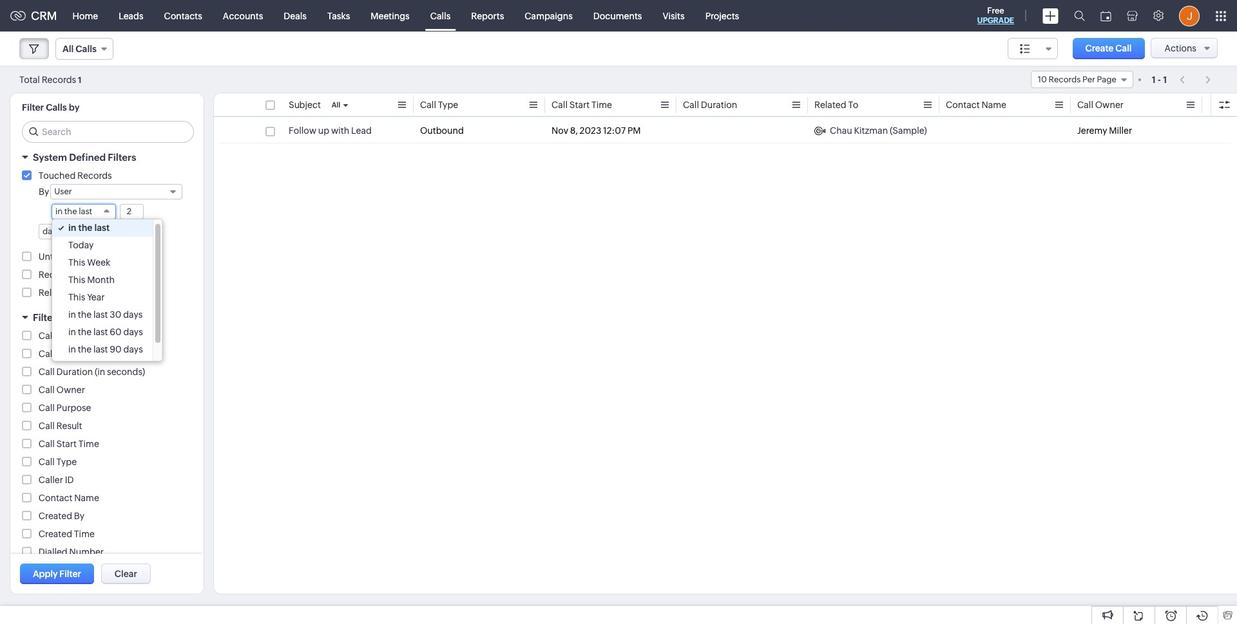 Task type: vqa. For each thing, say whether or not it's contained in the screenshot.
This inside "option"
yes



Task type: describe. For each thing, give the bounding box(es) containing it.
until now
[[68, 362, 109, 372]]

this for this month
[[68, 275, 85, 285]]

total
[[19, 74, 40, 85]]

until now option
[[52, 359, 153, 376]]

up
[[318, 126, 329, 136]]

list box containing in the last
[[52, 220, 162, 376]]

number
[[69, 548, 104, 558]]

nov 8, 2023 12:07 pm
[[552, 126, 641, 136]]

follow
[[289, 126, 316, 136]]

0 horizontal spatial calls
[[46, 102, 67, 113]]

today option
[[52, 237, 153, 255]]

outbound
[[420, 126, 464, 136]]

2 vertical spatial duration
[[56, 367, 93, 378]]

-
[[1158, 74, 1161, 85]]

deals link
[[273, 0, 317, 31]]

chau
[[830, 126, 852, 136]]

documents link
[[583, 0, 652, 31]]

month
[[87, 275, 115, 285]]

touched
[[39, 171, 76, 181]]

total records 1
[[19, 74, 82, 85]]

call purpose
[[39, 403, 91, 414]]

1 horizontal spatial name
[[982, 100, 1006, 110]]

last for 60
[[93, 327, 108, 338]]

this week
[[68, 258, 110, 268]]

create call
[[1085, 43, 1132, 53]]

in the last 30 days
[[68, 310, 143, 320]]

1 for total records 1
[[78, 75, 82, 85]]

today
[[68, 240, 94, 251]]

filter by fields
[[33, 312, 100, 323]]

in for 90
[[68, 345, 76, 355]]

1 vertical spatial duration
[[56, 349, 93, 360]]

tasks
[[327, 11, 350, 21]]

week
[[87, 258, 110, 268]]

dialled
[[39, 548, 67, 558]]

projects link
[[695, 0, 749, 31]]

by
[[69, 102, 80, 113]]

1 horizontal spatial type
[[438, 100, 458, 110]]

contacts
[[164, 11, 202, 21]]

(sample)
[[890, 126, 927, 136]]

the inside in the last option
[[78, 223, 92, 233]]

created time
[[39, 530, 95, 540]]

nov
[[552, 126, 568, 136]]

call duration (in seconds)
[[39, 367, 145, 378]]

related for related to
[[814, 100, 846, 110]]

visits link
[[652, 0, 695, 31]]

call inside 'button'
[[1115, 43, 1132, 53]]

chau kitzman (sample)
[[830, 126, 927, 136]]

now
[[90, 362, 109, 372]]

this for this week
[[68, 258, 85, 268]]

caller
[[39, 476, 63, 486]]

this year
[[68, 293, 105, 303]]

1 horizontal spatial call owner
[[1077, 100, 1124, 110]]

tasks link
[[317, 0, 360, 31]]

in the last 60 days
[[68, 327, 143, 338]]

created for created by
[[39, 512, 72, 522]]

pm
[[628, 126, 641, 136]]

meetings
[[371, 11, 410, 21]]

jeremy
[[1077, 126, 1107, 136]]

0 vertical spatial call start time
[[552, 100, 612, 110]]

record
[[39, 270, 69, 280]]

0 horizontal spatial call owner
[[39, 385, 85, 396]]

0 vertical spatial duration
[[701, 100, 737, 110]]

reports
[[471, 11, 504, 21]]

system
[[33, 152, 67, 163]]

the for 30
[[78, 310, 92, 320]]

1 horizontal spatial call type
[[420, 100, 458, 110]]

filters
[[108, 152, 136, 163]]

the for 60
[[78, 327, 92, 338]]

lead
[[351, 126, 372, 136]]

follow up with lead
[[289, 126, 372, 136]]

reports link
[[461, 0, 514, 31]]

create call button
[[1072, 38, 1145, 59]]

0 horizontal spatial name
[[74, 494, 99, 504]]

filter for filter calls by
[[22, 102, 44, 113]]

apply filter button
[[20, 564, 94, 585]]

dialled number
[[39, 548, 104, 558]]

filter for filter by fields
[[33, 312, 56, 323]]

call agenda
[[39, 331, 89, 341]]

in the last inside field
[[55, 207, 92, 216]]

this month
[[68, 275, 115, 285]]

in inside field
[[55, 207, 63, 216]]

1 horizontal spatial contact name
[[946, 100, 1006, 110]]

call result
[[39, 421, 82, 432]]

to
[[848, 100, 858, 110]]

records for related
[[72, 288, 107, 298]]

defined
[[69, 152, 106, 163]]

with
[[331, 126, 349, 136]]

visits
[[663, 11, 685, 21]]

0 vertical spatial time
[[591, 100, 612, 110]]

0 horizontal spatial call start time
[[39, 439, 99, 450]]

0 horizontal spatial call duration
[[39, 349, 93, 360]]

this month option
[[52, 272, 153, 289]]

crm
[[31, 9, 57, 23]]

home link
[[62, 0, 108, 31]]

last for 30
[[93, 310, 108, 320]]

subject
[[289, 100, 321, 110]]

miller
[[1109, 126, 1132, 136]]

untouched records
[[39, 252, 122, 262]]

1 horizontal spatial calls
[[430, 11, 451, 21]]

related records action
[[39, 288, 136, 298]]

this year option
[[52, 289, 153, 307]]

home
[[73, 11, 98, 21]]

related for related records action
[[39, 288, 71, 298]]



Task type: locate. For each thing, give the bounding box(es) containing it.
in the last option
[[52, 220, 153, 237]]

0 horizontal spatial related
[[39, 288, 71, 298]]

1 vertical spatial owner
[[56, 385, 85, 396]]

call start time down result
[[39, 439, 99, 450]]

last up today option
[[94, 223, 110, 233]]

owner up jeremy miller
[[1095, 100, 1124, 110]]

records
[[42, 74, 76, 85], [77, 171, 112, 181], [88, 252, 122, 262], [72, 288, 107, 298]]

by for created
[[74, 512, 84, 522]]

kitzman
[[854, 126, 888, 136]]

accounts link
[[213, 0, 273, 31]]

by inside 'dropdown button'
[[59, 312, 70, 323]]

1 right -
[[1163, 74, 1167, 85]]

call owner
[[1077, 100, 1124, 110], [39, 385, 85, 396]]

1 vertical spatial in the last
[[68, 223, 110, 233]]

1 vertical spatial call type
[[39, 457, 77, 468]]

days right the 60
[[123, 327, 143, 338]]

last
[[79, 207, 92, 216], [94, 223, 110, 233], [93, 310, 108, 320], [93, 327, 108, 338], [93, 345, 108, 355]]

call owner up call purpose
[[39, 385, 85, 396]]

1 left -
[[1152, 74, 1156, 85]]

1 vertical spatial days
[[123, 327, 143, 338]]

in the last field
[[52, 204, 116, 220]]

0 horizontal spatial by
[[39, 187, 49, 197]]

this week option
[[52, 255, 153, 272]]

in up agenda
[[68, 310, 76, 320]]

0 vertical spatial action
[[71, 270, 98, 280]]

action down this week
[[71, 270, 98, 280]]

8,
[[570, 126, 578, 136]]

related left to
[[814, 100, 846, 110]]

1 horizontal spatial 1
[[1152, 74, 1156, 85]]

filter down total
[[22, 102, 44, 113]]

apply
[[33, 570, 58, 580]]

all
[[332, 101, 340, 109]]

the inside in the last 30 days option
[[78, 310, 92, 320]]

leads link
[[108, 0, 154, 31]]

the down 'in the last' field
[[78, 223, 92, 233]]

1 created from the top
[[39, 512, 72, 522]]

by down touched
[[39, 187, 49, 197]]

0 horizontal spatial call type
[[39, 457, 77, 468]]

0 vertical spatial filter
[[22, 102, 44, 113]]

1 vertical spatial contact
[[39, 494, 72, 504]]

1 vertical spatial contact name
[[39, 494, 99, 504]]

call type up outbound
[[420, 100, 458, 110]]

filter inside the apply filter button
[[59, 570, 81, 580]]

0 vertical spatial by
[[39, 187, 49, 197]]

days
[[123, 310, 143, 320], [123, 327, 143, 338], [123, 345, 143, 355]]

free
[[987, 6, 1004, 15]]

this
[[68, 258, 85, 268], [68, 275, 85, 285], [68, 293, 85, 303]]

by up call agenda
[[59, 312, 70, 323]]

in inside option
[[68, 327, 76, 338]]

1 horizontal spatial action
[[109, 288, 136, 298]]

actions
[[1165, 43, 1196, 53]]

90
[[110, 345, 122, 355]]

created by
[[39, 512, 84, 522]]

0 horizontal spatial type
[[56, 457, 77, 468]]

in the last 30 days option
[[52, 307, 153, 324]]

the up "until now"
[[78, 345, 92, 355]]

in down touched
[[55, 207, 63, 216]]

call duration
[[683, 100, 737, 110], [39, 349, 93, 360]]

1 vertical spatial call duration
[[39, 349, 93, 360]]

(in
[[95, 367, 105, 378]]

0 vertical spatial days
[[123, 310, 143, 320]]

seconds)
[[107, 367, 145, 378]]

created up created time
[[39, 512, 72, 522]]

days inside option
[[123, 327, 143, 338]]

apply filter
[[33, 570, 81, 580]]

contacts link
[[154, 0, 213, 31]]

1 vertical spatial related
[[39, 288, 71, 298]]

records down this month
[[72, 288, 107, 298]]

days for in the last 60 days
[[123, 327, 143, 338]]

type up id at bottom
[[56, 457, 77, 468]]

1 vertical spatial time
[[78, 439, 99, 450]]

fields
[[72, 312, 100, 323]]

1 vertical spatial this
[[68, 275, 85, 285]]

in the last 90 days
[[68, 345, 143, 355]]

call type up caller id
[[39, 457, 77, 468]]

action up 30 in the left of the page
[[109, 288, 136, 298]]

until
[[68, 362, 88, 372]]

created for created time
[[39, 530, 72, 540]]

last inside option
[[93, 327, 108, 338]]

meetings link
[[360, 0, 420, 31]]

this left year
[[68, 293, 85, 303]]

action
[[71, 270, 98, 280], [109, 288, 136, 298]]

by
[[39, 187, 49, 197], [59, 312, 70, 323], [74, 512, 84, 522]]

1 days from the top
[[123, 310, 143, 320]]

list box
[[52, 220, 162, 376]]

0 horizontal spatial contact
[[39, 494, 72, 504]]

the down this year
[[78, 310, 92, 320]]

2 vertical spatial time
[[74, 530, 95, 540]]

leads
[[119, 11, 143, 21]]

untouched
[[39, 252, 86, 262]]

1 vertical spatial call owner
[[39, 385, 85, 396]]

0 vertical spatial call owner
[[1077, 100, 1124, 110]]

touched records
[[39, 171, 112, 181]]

projects
[[705, 11, 739, 21]]

2 vertical spatial days
[[123, 345, 143, 355]]

this for this year
[[68, 293, 85, 303]]

name
[[982, 100, 1006, 110], [74, 494, 99, 504]]

related to
[[814, 100, 858, 110]]

the up 'today'
[[64, 207, 77, 216]]

0 vertical spatial related
[[814, 100, 846, 110]]

1 vertical spatial action
[[109, 288, 136, 298]]

call start time
[[552, 100, 612, 110], [39, 439, 99, 450]]

create
[[1085, 43, 1114, 53]]

filter
[[22, 102, 44, 113], [33, 312, 56, 323], [59, 570, 81, 580]]

1 horizontal spatial by
[[59, 312, 70, 323]]

3 days from the top
[[123, 345, 143, 355]]

0 horizontal spatial owner
[[56, 385, 85, 396]]

1 vertical spatial calls
[[46, 102, 67, 113]]

0 horizontal spatial contact name
[[39, 494, 99, 504]]

in the last
[[55, 207, 92, 216], [68, 223, 110, 233]]

0 vertical spatial call duration
[[683, 100, 737, 110]]

start up 8,
[[569, 100, 590, 110]]

1 horizontal spatial call start time
[[552, 100, 612, 110]]

time down result
[[78, 439, 99, 450]]

1 horizontal spatial call duration
[[683, 100, 737, 110]]

2 vertical spatial this
[[68, 293, 85, 303]]

the down fields
[[78, 327, 92, 338]]

last for 90
[[93, 345, 108, 355]]

0 vertical spatial name
[[982, 100, 1006, 110]]

documents
[[593, 11, 642, 21]]

the inside in the last 90 days option
[[78, 345, 92, 355]]

1 for 1 - 1
[[1163, 74, 1167, 85]]

2 horizontal spatial by
[[74, 512, 84, 522]]

0 vertical spatial calls
[[430, 11, 451, 21]]

1 vertical spatial start
[[56, 439, 77, 450]]

campaigns
[[525, 11, 573, 21]]

last left 30 in the left of the page
[[93, 310, 108, 320]]

1 horizontal spatial contact
[[946, 100, 980, 110]]

by up created time
[[74, 512, 84, 522]]

start down result
[[56, 439, 77, 450]]

upgrade
[[977, 16, 1014, 25]]

60
[[110, 327, 122, 338]]

owner
[[1095, 100, 1124, 110], [56, 385, 85, 396]]

last up in the last option
[[79, 207, 92, 216]]

2 vertical spatial by
[[74, 512, 84, 522]]

contact name
[[946, 100, 1006, 110], [39, 494, 99, 504]]

0 vertical spatial contact
[[946, 100, 980, 110]]

None text field
[[120, 205, 143, 219]]

0 vertical spatial created
[[39, 512, 72, 522]]

the inside 'in the last' field
[[64, 207, 77, 216]]

1 inside total records 1
[[78, 75, 82, 85]]

1 vertical spatial name
[[74, 494, 99, 504]]

1 horizontal spatial owner
[[1095, 100, 1124, 110]]

duration
[[701, 100, 737, 110], [56, 349, 93, 360], [56, 367, 93, 378]]

navigation
[[1173, 70, 1218, 89]]

1 up by
[[78, 75, 82, 85]]

deals
[[284, 11, 307, 21]]

0 vertical spatial start
[[569, 100, 590, 110]]

records for total
[[42, 74, 76, 85]]

the inside in the last 60 days option
[[78, 327, 92, 338]]

days for in the last 90 days
[[123, 345, 143, 355]]

in the last up in the last option
[[55, 207, 92, 216]]

1 horizontal spatial related
[[814, 100, 846, 110]]

call start time up 8,
[[552, 100, 612, 110]]

filter up call agenda
[[33, 312, 56, 323]]

calls left by
[[46, 102, 67, 113]]

in the last down 'in the last' field
[[68, 223, 110, 233]]

in for 60
[[68, 327, 76, 338]]

in down filter by fields
[[68, 327, 76, 338]]

2023
[[580, 126, 601, 136]]

12:07
[[603, 126, 626, 136]]

this up record action
[[68, 258, 85, 268]]

record action
[[39, 270, 98, 280]]

records up month
[[88, 252, 122, 262]]

type up outbound
[[438, 100, 458, 110]]

this up related records action
[[68, 275, 85, 285]]

days for in the last 30 days
[[123, 310, 143, 320]]

days right 30 in the left of the page
[[123, 310, 143, 320]]

records down defined at top
[[77, 171, 112, 181]]

records for touched
[[77, 171, 112, 181]]

0 vertical spatial call type
[[420, 100, 458, 110]]

chau kitzman (sample) link
[[814, 124, 927, 137]]

in down agenda
[[68, 345, 76, 355]]

free upgrade
[[977, 6, 1014, 25]]

owner up purpose
[[56, 385, 85, 396]]

2 vertical spatial filter
[[59, 570, 81, 580]]

1 vertical spatial by
[[59, 312, 70, 323]]

in the last 90 days option
[[52, 341, 153, 359]]

call owner up jeremy miller
[[1077, 100, 1124, 110]]

filter inside filter by fields 'dropdown button'
[[33, 312, 56, 323]]

agenda
[[56, 331, 89, 341]]

1 vertical spatial filter
[[33, 312, 56, 323]]

system defined filters
[[33, 152, 136, 163]]

by for filter
[[59, 312, 70, 323]]

2 this from the top
[[68, 275, 85, 285]]

0 horizontal spatial action
[[71, 270, 98, 280]]

Search text field
[[23, 122, 193, 142]]

last left 90
[[93, 345, 108, 355]]

1 horizontal spatial start
[[569, 100, 590, 110]]

records up filter calls by
[[42, 74, 76, 85]]

filter by fields button
[[10, 307, 204, 329]]

1 vertical spatial created
[[39, 530, 72, 540]]

campaigns link
[[514, 0, 583, 31]]

0 horizontal spatial start
[[56, 439, 77, 450]]

calls left reports link
[[430, 11, 451, 21]]

2 days from the top
[[123, 327, 143, 338]]

2 horizontal spatial 1
[[1163, 74, 1167, 85]]

created up dialled
[[39, 530, 72, 540]]

30
[[110, 310, 121, 320]]

the for 90
[[78, 345, 92, 355]]

0 vertical spatial in the last
[[55, 207, 92, 216]]

system defined filters button
[[10, 146, 204, 169]]

0 vertical spatial owner
[[1095, 100, 1124, 110]]

0 horizontal spatial 1
[[78, 75, 82, 85]]

1 vertical spatial call start time
[[39, 439, 99, 450]]

in the last 60 days option
[[52, 324, 153, 341]]

id
[[65, 476, 74, 486]]

1 this from the top
[[68, 258, 85, 268]]

related down record
[[39, 288, 71, 298]]

0 vertical spatial this
[[68, 258, 85, 268]]

calls link
[[420, 0, 461, 31]]

3 this from the top
[[68, 293, 85, 303]]

0 vertical spatial contact name
[[946, 100, 1006, 110]]

2 created from the top
[[39, 530, 72, 540]]

result
[[56, 421, 82, 432]]

filter down dialled number at the left of the page
[[59, 570, 81, 580]]

in up 'today'
[[68, 223, 76, 233]]

1 - 1
[[1152, 74, 1167, 85]]

days right 90
[[123, 345, 143, 355]]

time up nov 8, 2023 12:07 pm
[[591, 100, 612, 110]]

time up number
[[74, 530, 95, 540]]

0 vertical spatial type
[[438, 100, 458, 110]]

start
[[569, 100, 590, 110], [56, 439, 77, 450]]

last left the 60
[[93, 327, 108, 338]]

accounts
[[223, 11, 263, 21]]

last inside field
[[79, 207, 92, 216]]

1 vertical spatial type
[[56, 457, 77, 468]]

records for untouched
[[88, 252, 122, 262]]

in the last inside option
[[68, 223, 110, 233]]

clear
[[115, 570, 137, 580]]

in for 30
[[68, 310, 76, 320]]

purpose
[[56, 403, 91, 414]]



